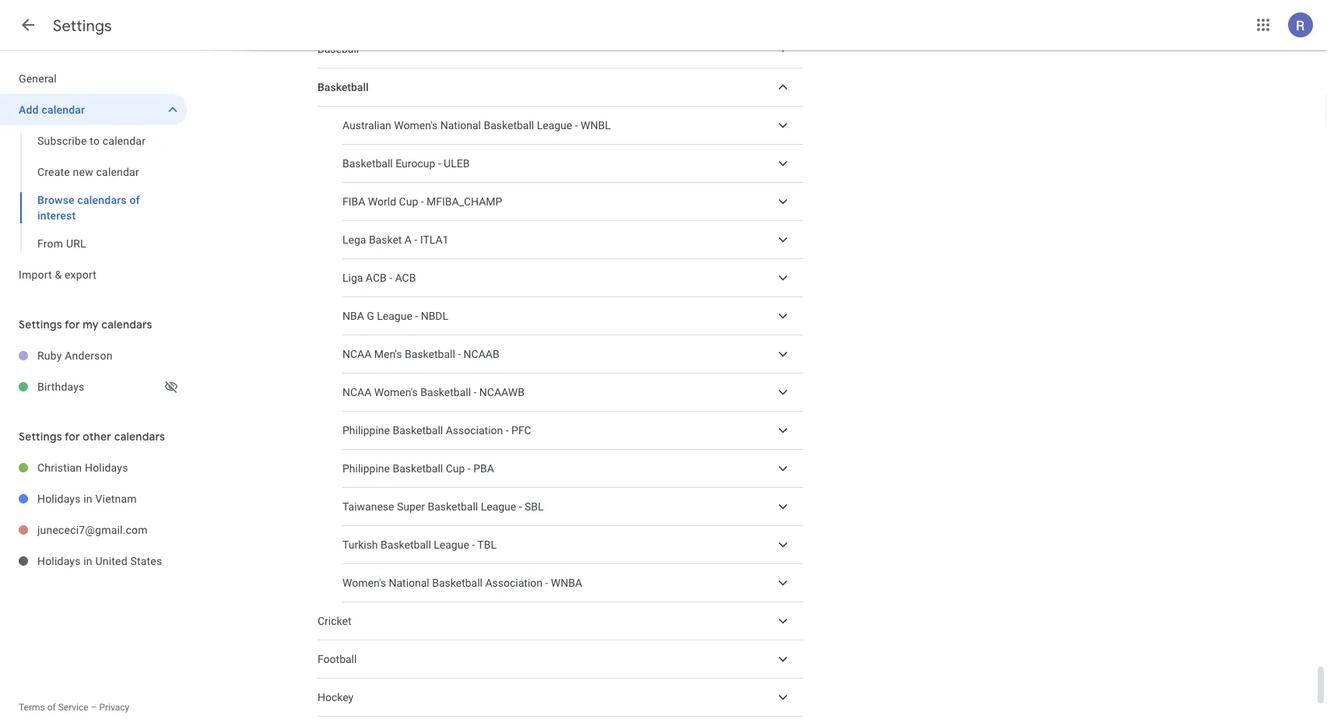 Task type: locate. For each thing, give the bounding box(es) containing it.
basketball tree item
[[318, 69, 804, 107]]

acb down a
[[395, 272, 416, 284]]

mfiba_champ
[[427, 195, 503, 208]]

australian
[[343, 119, 392, 132]]

calendars right the my
[[101, 318, 152, 332]]

settings for settings
[[53, 16, 112, 35]]

for for other
[[65, 430, 80, 444]]

0 horizontal spatial acb
[[366, 272, 387, 284]]

basketball right the super
[[428, 501, 478, 513]]

2 in from the top
[[84, 555, 93, 568]]

- right 'liga'
[[390, 272, 393, 284]]

sbl
[[525, 501, 544, 513]]

super
[[397, 501, 425, 513]]

- left sbl
[[519, 501, 522, 513]]

cup inside tree item
[[446, 462, 465, 475]]

national
[[441, 119, 481, 132], [389, 577, 430, 590]]

holidays down christian
[[37, 493, 81, 505]]

0 vertical spatial for
[[65, 318, 80, 332]]

christian holidays link
[[37, 453, 187, 484]]

ruby anderson
[[37, 349, 113, 362]]

cricket tree item
[[318, 603, 804, 641]]

calendars up christian holidays link
[[114, 430, 165, 444]]

privacy link
[[99, 703, 129, 713]]

add calendar
[[19, 103, 85, 116]]

0 horizontal spatial of
[[47, 703, 56, 713]]

0 vertical spatial calendars
[[77, 194, 127, 206]]

settings for settings for other calendars
[[19, 430, 62, 444]]

holidays up the holidays in vietnam link
[[85, 461, 128, 474]]

philippine up philippine basketball cup - pba
[[343, 424, 390, 437]]

create new calendar
[[37, 166, 139, 178]]

philippine
[[343, 424, 390, 437], [343, 462, 390, 475]]

0 vertical spatial association
[[446, 424, 503, 437]]

for left the my
[[65, 318, 80, 332]]

ncaa left men's at the left
[[343, 348, 372, 361]]

1 vertical spatial of
[[47, 703, 56, 713]]

taiwanese
[[343, 501, 395, 513]]

taiwanese super basketball league - sbl tree item
[[343, 488, 804, 527]]

women's national basketball association - wnba
[[343, 577, 583, 590]]

national down turkish basketball league - tbl
[[389, 577, 430, 590]]

2 ncaa from the top
[[343, 386, 372, 399]]

in left vietnam
[[84, 493, 93, 505]]

0 vertical spatial women's
[[394, 119, 438, 132]]

liga
[[343, 272, 363, 284]]

tree
[[0, 63, 187, 291]]

cup left pba
[[446, 462, 465, 475]]

calendar inside tree item
[[42, 103, 85, 116]]

- left ncaawb
[[474, 386, 477, 399]]

0 vertical spatial in
[[84, 493, 93, 505]]

league left sbl
[[481, 501, 517, 513]]

basketball eurocup - uleb
[[343, 157, 470, 170]]

calendar up subscribe
[[42, 103, 85, 116]]

url
[[66, 237, 86, 250]]

national inside women's national basketball association - wnba tree item
[[389, 577, 430, 590]]

ncaa down ncaa men's basketball - ncaab
[[343, 386, 372, 399]]

&
[[55, 268, 62, 281]]

1 vertical spatial settings
[[19, 318, 62, 332]]

fiba world cup - mfiba_champ
[[343, 195, 503, 208]]

- left ncaab
[[458, 348, 461, 361]]

0 vertical spatial philippine
[[343, 424, 390, 437]]

holidays
[[85, 461, 128, 474], [37, 493, 81, 505], [37, 555, 81, 568]]

- down eurocup at the left of page
[[421, 195, 424, 208]]

in left united
[[84, 555, 93, 568]]

2 vertical spatial settings
[[19, 430, 62, 444]]

1 vertical spatial for
[[65, 430, 80, 444]]

1 vertical spatial calendars
[[101, 318, 152, 332]]

acb
[[366, 272, 387, 284], [395, 272, 416, 284]]

christian
[[37, 461, 82, 474]]

league inside "tree item"
[[481, 501, 517, 513]]

1 horizontal spatial of
[[130, 194, 140, 206]]

calendar right the to
[[103, 134, 146, 147]]

taiwanese super basketball league - sbl
[[343, 501, 544, 513]]

lega
[[343, 233, 366, 246]]

- inside "tree item"
[[519, 501, 522, 513]]

anderson
[[65, 349, 113, 362]]

-
[[575, 119, 578, 132], [438, 157, 441, 170], [421, 195, 424, 208], [415, 233, 418, 246], [390, 272, 393, 284], [415, 310, 418, 323], [458, 348, 461, 361], [474, 386, 477, 399], [506, 424, 509, 437], [468, 462, 471, 475], [519, 501, 522, 513], [472, 539, 475, 552], [546, 577, 549, 590]]

1 for from the top
[[65, 318, 80, 332]]

holidays down junececi7@gmail.com
[[37, 555, 81, 568]]

–
[[91, 703, 97, 713]]

birthdays tree item
[[0, 372, 187, 403]]

women's for australian
[[394, 119, 438, 132]]

ncaawb
[[480, 386, 525, 399]]

acb right 'liga'
[[366, 272, 387, 284]]

association up pba
[[446, 424, 503, 437]]

league
[[537, 119, 573, 132], [377, 310, 413, 323], [481, 501, 517, 513], [434, 539, 470, 552]]

in
[[84, 493, 93, 505], [84, 555, 93, 568]]

1 vertical spatial ncaa
[[343, 386, 372, 399]]

tree item
[[318, 717, 804, 720]]

0 vertical spatial of
[[130, 194, 140, 206]]

vietnam
[[95, 493, 137, 505]]

philippine basketball association - pfc
[[343, 424, 532, 437]]

women's national basketball association - wnba tree item
[[343, 565, 804, 603]]

1 horizontal spatial acb
[[395, 272, 416, 284]]

of down create new calendar
[[130, 194, 140, 206]]

of
[[130, 194, 140, 206], [47, 703, 56, 713]]

cup inside tree item
[[399, 195, 418, 208]]

pba
[[474, 462, 494, 475]]

import
[[19, 268, 52, 281]]

league inside 'tree item'
[[377, 310, 413, 323]]

uleb
[[444, 157, 470, 170]]

2 vertical spatial calendars
[[114, 430, 165, 444]]

1 in from the top
[[84, 493, 93, 505]]

1 vertical spatial women's
[[375, 386, 418, 399]]

philippine up taiwanese
[[343, 462, 390, 475]]

ncaa inside "ncaa women's basketball - ncaawb" tree item
[[343, 386, 372, 399]]

0 vertical spatial ncaa
[[343, 348, 372, 361]]

women's up eurocup at the left of page
[[394, 119, 438, 132]]

ncaa inside ncaa men's basketball - ncaab tree item
[[343, 348, 372, 361]]

add
[[19, 103, 39, 116]]

- inside 'tree item'
[[390, 272, 393, 284]]

settings
[[53, 16, 112, 35], [19, 318, 62, 332], [19, 430, 62, 444]]

1 philippine from the top
[[343, 424, 390, 437]]

ncaa women's basketball - ncaawb
[[343, 386, 525, 399]]

2 philippine from the top
[[343, 462, 390, 475]]

league left tbl
[[434, 539, 470, 552]]

1 vertical spatial calendar
[[103, 134, 146, 147]]

other
[[83, 430, 112, 444]]

for left other at the left
[[65, 430, 80, 444]]

calendars
[[77, 194, 127, 206], [101, 318, 152, 332], [114, 430, 165, 444]]

from url
[[37, 237, 86, 250]]

itla1
[[420, 233, 449, 246]]

nba
[[343, 310, 364, 323]]

junececi7@gmail.com link
[[37, 515, 187, 546]]

calendar
[[42, 103, 85, 116], [103, 134, 146, 147], [96, 166, 139, 178]]

ruby anderson tree item
[[0, 340, 187, 372]]

philippine basketball cup - pba tree item
[[343, 450, 804, 488]]

group containing subscribe to calendar
[[0, 125, 187, 259]]

cricket
[[318, 615, 352, 628]]

1 ncaa from the top
[[343, 348, 372, 361]]

cup
[[399, 195, 418, 208], [446, 462, 465, 475]]

- left tbl
[[472, 539, 475, 552]]

1 vertical spatial national
[[389, 577, 430, 590]]

- left nbdl
[[415, 310, 418, 323]]

1 horizontal spatial cup
[[446, 462, 465, 475]]

ncaa
[[343, 348, 372, 361], [343, 386, 372, 399]]

cup right 'world'
[[399, 195, 418, 208]]

settings heading
[[53, 16, 112, 35]]

service
[[58, 703, 89, 713]]

terms of service link
[[19, 703, 89, 713]]

for
[[65, 318, 80, 332], [65, 430, 80, 444]]

0 vertical spatial cup
[[399, 195, 418, 208]]

0 vertical spatial national
[[441, 119, 481, 132]]

group
[[0, 125, 187, 259]]

nbdl
[[421, 310, 449, 323]]

2 vertical spatial holidays
[[37, 555, 81, 568]]

basketball up ncaa women's basketball - ncaawb
[[405, 348, 456, 361]]

united
[[95, 555, 128, 568]]

2 for from the top
[[65, 430, 80, 444]]

national up uleb
[[441, 119, 481, 132]]

settings right go back image
[[53, 16, 112, 35]]

turkish basketball league - tbl tree item
[[343, 527, 804, 565]]

basketball eurocup - uleb tree item
[[343, 145, 804, 183]]

import & export
[[19, 268, 97, 281]]

0 horizontal spatial national
[[389, 577, 430, 590]]

of inside the browse calendars of interest
[[130, 194, 140, 206]]

0 horizontal spatial cup
[[399, 195, 418, 208]]

1 vertical spatial holidays
[[37, 493, 81, 505]]

tbl
[[478, 539, 497, 552]]

from
[[37, 237, 63, 250]]

association down tbl
[[486, 577, 543, 590]]

1 vertical spatial philippine
[[343, 462, 390, 475]]

1 vertical spatial in
[[84, 555, 93, 568]]

0 vertical spatial holidays
[[85, 461, 128, 474]]

export
[[65, 268, 97, 281]]

0 vertical spatial calendar
[[42, 103, 85, 116]]

- inside 'tree item'
[[415, 310, 418, 323]]

league right the g
[[377, 310, 413, 323]]

0 vertical spatial settings
[[53, 16, 112, 35]]

philippine basketball cup - pba
[[343, 462, 494, 475]]

pfc
[[512, 424, 532, 437]]

1 horizontal spatial national
[[441, 119, 481, 132]]

settings up christian
[[19, 430, 62, 444]]

junececi7@gmail.com
[[37, 524, 148, 537]]

calendars down create new calendar
[[77, 194, 127, 206]]

calendar right new
[[96, 166, 139, 178]]

turkish basketball league - tbl
[[343, 539, 497, 552]]

ncaa men's basketball - ncaab tree item
[[343, 336, 804, 374]]

eurocup
[[396, 157, 436, 170]]

settings up ruby
[[19, 318, 62, 332]]

- left pba
[[468, 462, 471, 475]]

lega basket a - itla1 tree item
[[343, 221, 804, 259]]

women's down men's at the left
[[375, 386, 418, 399]]

of right terms
[[47, 703, 56, 713]]

basketball down tbl
[[432, 577, 483, 590]]

settings for my calendars tree
[[0, 340, 187, 403]]

1 vertical spatial cup
[[446, 462, 465, 475]]

women's down turkish
[[343, 577, 386, 590]]

2 vertical spatial calendar
[[96, 166, 139, 178]]

basketball up philippine basketball cup - pba
[[393, 424, 443, 437]]

holidays for holidays in united states
[[37, 555, 81, 568]]

basketball up the philippine basketball association - pfc
[[421, 386, 471, 399]]

association
[[446, 424, 503, 437], [486, 577, 543, 590]]



Task type: vqa. For each thing, say whether or not it's contained in the screenshot.
GRID
no



Task type: describe. For each thing, give the bounding box(es) containing it.
- inside tree item
[[421, 195, 424, 208]]

in for united
[[84, 555, 93, 568]]

basketball down the super
[[381, 539, 431, 552]]

browse
[[37, 194, 75, 206]]

ncaa women's basketball - ncaawb tree item
[[343, 374, 804, 412]]

settings for settings for my calendars
[[19, 318, 62, 332]]

lega basket a - itla1
[[343, 233, 449, 246]]

settings for other calendars tree
[[0, 453, 187, 577]]

g
[[367, 310, 375, 323]]

new
[[73, 166, 93, 178]]

world
[[368, 195, 397, 208]]

browse calendars of interest
[[37, 194, 140, 222]]

basketball down basketball tree item
[[484, 119, 535, 132]]

calendars inside the browse calendars of interest
[[77, 194, 127, 206]]

- left the wnba
[[546, 577, 549, 590]]

2 vertical spatial women's
[[343, 577, 386, 590]]

to
[[90, 134, 100, 147]]

terms of service – privacy
[[19, 703, 129, 713]]

holidays in vietnam tree item
[[0, 484, 187, 515]]

holidays in united states
[[37, 555, 162, 568]]

- right a
[[415, 233, 418, 246]]

ncaa for ncaa men's basketball - ncaab
[[343, 348, 372, 361]]

subscribe
[[37, 134, 87, 147]]

holidays in vietnam link
[[37, 484, 187, 515]]

cup for basketball
[[446, 462, 465, 475]]

settings for other calendars
[[19, 430, 165, 444]]

- left wnbl at the left of page
[[575, 119, 578, 132]]

calendar for subscribe to calendar
[[103, 134, 146, 147]]

holidays for holidays in vietnam
[[37, 493, 81, 505]]

- left pfc
[[506, 424, 509, 437]]

subscribe to calendar
[[37, 134, 146, 147]]

go back image
[[19, 16, 37, 34]]

general
[[19, 72, 57, 85]]

ncaa men's basketball - ncaab
[[343, 348, 500, 361]]

my
[[83, 318, 99, 332]]

calendars for other
[[114, 430, 165, 444]]

ncaa for ncaa women's basketball - ncaawb
[[343, 386, 372, 399]]

fiba
[[343, 195, 366, 208]]

fiba world cup - mfiba_champ tree item
[[343, 183, 804, 221]]

1 acb from the left
[[366, 272, 387, 284]]

hockey
[[318, 691, 354, 704]]

cup for world
[[399, 195, 418, 208]]

a
[[405, 233, 412, 246]]

liga acb - acb tree item
[[343, 259, 804, 298]]

women's for ncaa
[[375, 386, 418, 399]]

wnba
[[551, 577, 583, 590]]

australian women's national basketball league - wnbl tree item
[[343, 107, 804, 145]]

basket
[[369, 233, 402, 246]]

christian holidays
[[37, 461, 128, 474]]

2 acb from the left
[[395, 272, 416, 284]]

terms
[[19, 703, 45, 713]]

birthdays link
[[37, 372, 162, 403]]

states
[[130, 555, 162, 568]]

basketball inside "tree item"
[[428, 501, 478, 513]]

football tree item
[[318, 641, 804, 679]]

holidays in united states tree item
[[0, 546, 187, 577]]

men's
[[375, 348, 402, 361]]

nba g league - nbdl tree item
[[343, 298, 804, 336]]

holidays in united states link
[[37, 546, 187, 577]]

national inside australian women's national basketball league - wnbl tree item
[[441, 119, 481, 132]]

liga acb - acb
[[343, 272, 416, 284]]

settings for my calendars
[[19, 318, 152, 332]]

baseball tree item
[[318, 30, 804, 69]]

calendars for my
[[101, 318, 152, 332]]

1 vertical spatial association
[[486, 577, 543, 590]]

create
[[37, 166, 70, 178]]

christian holidays tree item
[[0, 453, 187, 484]]

australian women's national basketball league - wnbl
[[343, 119, 611, 132]]

tree containing general
[[0, 63, 187, 291]]

interest
[[37, 209, 76, 222]]

privacy
[[99, 703, 129, 713]]

baseball
[[318, 43, 359, 55]]

basketball up the super
[[393, 462, 443, 475]]

holidays in vietnam
[[37, 493, 137, 505]]

philippine for philippine basketball cup - pba
[[343, 462, 390, 475]]

basketball down australian
[[343, 157, 393, 170]]

league down basketball tree item
[[537, 119, 573, 132]]

turkish
[[343, 539, 378, 552]]

birthdays
[[37, 380, 85, 393]]

football
[[318, 653, 357, 666]]

nba g league - nbdl
[[343, 310, 449, 323]]

in for vietnam
[[84, 493, 93, 505]]

add calendar tree item
[[0, 94, 187, 125]]

- left uleb
[[438, 157, 441, 170]]

basketball down baseball
[[318, 81, 369, 94]]

for for my
[[65, 318, 80, 332]]

philippine for philippine basketball association - pfc
[[343, 424, 390, 437]]

philippine basketball association - pfc tree item
[[343, 412, 804, 450]]

ncaab
[[464, 348, 500, 361]]

wnbl
[[581, 119, 611, 132]]

ruby
[[37, 349, 62, 362]]

hockey tree item
[[318, 679, 804, 717]]

junececi7@gmail.com tree item
[[0, 515, 187, 546]]

calendar for create new calendar
[[96, 166, 139, 178]]



